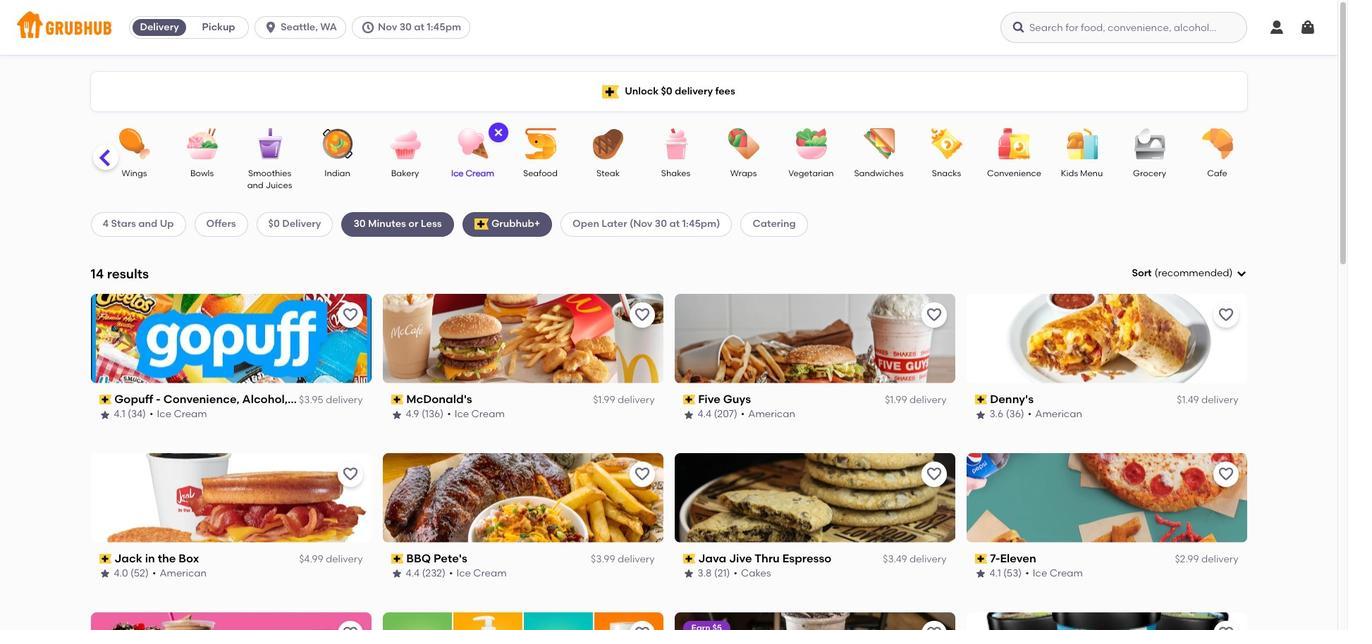 Task type: locate. For each thing, give the bounding box(es) containing it.
delivery for five guys
[[910, 394, 947, 406]]

7-eleven logo image
[[966, 453, 1247, 543]]

1 horizontal spatial $1.99 delivery
[[885, 394, 947, 406]]

save this restaurant image for 7-eleven
[[1217, 466, 1234, 483]]

save this restaurant button for 7-eleven logo at bottom right
[[1213, 462, 1239, 487]]

java
[[698, 552, 726, 565]]

ice for gopuff - convenience, alcohol, & more
[[157, 409, 171, 421]]

java jive thru espresso logo image
[[674, 453, 955, 543]]

star icon image left 3.6 on the right bottom of page
[[975, 409, 986, 421]]

30 inside nov 30 at 1:45pm button
[[400, 21, 412, 33]]

grubhub plus flag logo image for grubhub+
[[474, 219, 489, 230]]

1 horizontal spatial 4.4
[[698, 409, 711, 421]]

• down guys
[[741, 409, 745, 421]]

$1.99
[[593, 394, 615, 406], [885, 394, 907, 406]]

subscription pass image
[[391, 395, 403, 405], [99, 554, 112, 564], [391, 554, 403, 564], [683, 554, 695, 564]]

• right (52)
[[152, 568, 156, 580]]

star icon image left 4.1 (53) on the right bottom of page
[[975, 569, 986, 580]]

• down pete's
[[449, 568, 453, 580]]

bbq pete's
[[406, 552, 467, 565]]

at left 1:45pm
[[414, 21, 424, 33]]

at left 1:45pm)
[[669, 218, 680, 230]]

0 horizontal spatial at
[[414, 21, 424, 33]]

up
[[160, 218, 174, 230]]

jack
[[114, 552, 142, 565]]

jive
[[729, 552, 752, 565]]

ice down eleven
[[1033, 568, 1047, 580]]

$1.99 delivery for five guys
[[885, 394, 947, 406]]

convenience,
[[163, 393, 240, 406]]

0 vertical spatial 4.1
[[114, 409, 125, 421]]

denny's  logo image
[[966, 294, 1247, 383]]

save this restaurant button
[[337, 302, 363, 328], [629, 302, 655, 328], [921, 302, 947, 328], [1213, 302, 1239, 328], [337, 462, 363, 487], [629, 462, 655, 487], [921, 462, 947, 487], [1213, 462, 1239, 487], [337, 621, 363, 630], [629, 621, 655, 630], [921, 621, 947, 630], [1213, 621, 1239, 630]]

• ice cream down pete's
[[449, 568, 507, 580]]

subscription pass image left bbq
[[391, 554, 403, 564]]

save this restaurant image for save this restaurant button corresponding to "five guys logo"
[[925, 307, 942, 323]]

subscription pass image left mcdonald's
[[391, 395, 403, 405]]

subscription pass image left java
[[683, 554, 695, 564]]

ice down mcdonald's
[[455, 409, 469, 421]]

star icon image left the 4.0
[[99, 569, 110, 580]]

(34)
[[128, 409, 146, 421]]

(21)
[[714, 568, 730, 580]]

american down box at the bottom left
[[160, 568, 207, 580]]

0 horizontal spatial and
[[138, 218, 157, 230]]

at
[[414, 21, 424, 33], [669, 218, 680, 230]]

4.4 down five
[[698, 409, 711, 421]]

30
[[400, 21, 412, 33], [354, 218, 366, 230], [655, 218, 667, 230]]

cream down ice cream image
[[466, 169, 494, 178]]

4.1 down 7-
[[990, 568, 1001, 580]]

subscription pass image
[[99, 395, 112, 405], [683, 395, 695, 405], [975, 395, 987, 405], [975, 554, 987, 564]]

wraps
[[730, 169, 757, 178]]

soup image
[[42, 128, 91, 159]]

1 vertical spatial grubhub plus flag logo image
[[474, 219, 489, 230]]

• right (21)
[[734, 568, 738, 580]]

subscription pass image for java jive thru espresso
[[683, 554, 695, 564]]

1 vertical spatial 4.4
[[406, 568, 420, 580]]

• american
[[741, 409, 795, 421], [1028, 409, 1082, 421], [152, 568, 207, 580]]

1:45pm
[[427, 21, 461, 33]]

(232)
[[422, 568, 446, 580]]

svg image inside seattle, wa button
[[264, 20, 278, 35]]

ice cream image
[[448, 128, 497, 159]]

• ice cream down -
[[149, 409, 207, 421]]

0 vertical spatial delivery
[[140, 21, 179, 33]]

1 $1.99 delivery from the left
[[593, 394, 655, 406]]

• for gopuff - convenience, alcohol, & more
[[149, 409, 153, 421]]

cream for mcdonald's
[[471, 409, 505, 421]]

3.6 (36)
[[990, 409, 1024, 421]]

results
[[107, 266, 149, 282]]

save this restaurant image for denny's
[[1217, 307, 1234, 323]]

sandwiches image
[[854, 128, 904, 159]]

grubhub plus flag logo image left grubhub+
[[474, 219, 489, 230]]

4.1 left (34)
[[114, 409, 125, 421]]

30 left minutes
[[354, 218, 366, 230]]

and inside smoothies and juices
[[247, 181, 264, 191]]

delivery for java jive thru espresso
[[910, 553, 947, 565]]

stars
[[111, 218, 136, 230]]

jack in the box
[[114, 552, 199, 565]]

star icon image for five guys
[[683, 409, 694, 421]]

convenience
[[987, 169, 1041, 178]]

$0
[[661, 85, 672, 97], [268, 218, 280, 230]]

at inside nov 30 at 1:45pm button
[[414, 21, 424, 33]]

svg image
[[361, 20, 375, 35], [1012, 20, 1026, 35], [1236, 268, 1247, 279]]

and down smoothies
[[247, 181, 264, 191]]

subscription pass image left denny's
[[975, 395, 987, 405]]

$3.99
[[591, 553, 615, 565]]

subscription pass image left jack
[[99, 554, 112, 564]]

0 horizontal spatial grubhub plus flag logo image
[[474, 219, 489, 230]]

2 horizontal spatial • american
[[1028, 409, 1082, 421]]

subscription pass image left gopuff
[[99, 395, 112, 405]]

cakes
[[741, 568, 771, 580]]

cream right (53)
[[1050, 568, 1083, 580]]

(136)
[[422, 409, 444, 421]]

2 $1.99 from the left
[[885, 394, 907, 406]]

• ice cream for 7-eleven
[[1025, 568, 1083, 580]]

• for java jive thru espresso
[[734, 568, 738, 580]]

american for denny's
[[1035, 409, 1082, 421]]

• ice cream for bbq pete's
[[449, 568, 507, 580]]

delivery for mcdonald's
[[618, 394, 655, 406]]

svg image inside nov 30 at 1:45pm button
[[361, 20, 375, 35]]

4.4
[[698, 409, 711, 421], [406, 568, 420, 580]]

• american down guys
[[741, 409, 795, 421]]

cafe
[[1207, 169, 1227, 178]]

1 horizontal spatial at
[[669, 218, 680, 230]]

3.6
[[990, 409, 1004, 421]]

bowls image
[[177, 128, 227, 159]]

4.1
[[114, 409, 125, 421], [990, 568, 1001, 580]]

0 horizontal spatial svg image
[[361, 20, 375, 35]]

grubhub goods logo image
[[383, 612, 663, 630]]

2 $1.99 delivery from the left
[[885, 394, 947, 406]]

1 horizontal spatial • american
[[741, 409, 795, 421]]

star icon image for denny's
[[975, 409, 986, 421]]

0 horizontal spatial delivery
[[140, 21, 179, 33]]

1:45pm)
[[682, 218, 720, 230]]

4.0
[[114, 568, 128, 580]]

the ice cream shop logo image
[[966, 612, 1247, 630]]

0 vertical spatial 4.4
[[698, 409, 711, 421]]

star icon image for mcdonald's
[[391, 409, 402, 421]]

seattle, wa
[[281, 21, 337, 33]]

seattle, wa button
[[255, 16, 352, 39]]

• for five guys
[[741, 409, 745, 421]]

• american for five guys
[[741, 409, 795, 421]]

grubhub plus flag logo image left 'unlock'
[[602, 85, 619, 98]]

save this restaurant image for save this restaurant button corresponding to java jive thru espresso logo
[[925, 466, 942, 483]]

-
[[156, 393, 161, 406]]

star icon image left 4.4 (232)
[[391, 569, 402, 580]]

0 vertical spatial grubhub plus flag logo image
[[602, 85, 619, 98]]

star icon image left the 3.8 on the bottom of page
[[683, 569, 694, 580]]

1 horizontal spatial and
[[247, 181, 264, 191]]

save this restaurant image for save this restaurant button related to bbq pete's logo
[[634, 466, 650, 483]]

delivery
[[140, 21, 179, 33], [282, 218, 321, 230]]

cream down mcdonald's
[[471, 409, 505, 421]]

and left 'up'
[[138, 218, 157, 230]]

ice down -
[[157, 409, 171, 421]]

4.1 for 7-
[[990, 568, 1001, 580]]

0 vertical spatial and
[[247, 181, 264, 191]]

or
[[408, 218, 418, 230]]

30 right the (nov
[[655, 218, 667, 230]]

juices
[[266, 181, 292, 191]]

star icon image left 4.9
[[391, 409, 402, 421]]

ice for 7-eleven
[[1033, 568, 1047, 580]]

bowls
[[190, 169, 214, 178]]

american down guys
[[748, 409, 795, 421]]

save this restaurant image for save this restaurant button corresponding to baskin-robbins logo on the left bottom of page
[[342, 625, 359, 630]]

$0 right 'unlock'
[[661, 85, 672, 97]]

• right the (36)
[[1028, 409, 1032, 421]]

4 stars and up
[[103, 218, 174, 230]]

delivery for bbq pete's
[[618, 553, 655, 565]]

None field
[[1132, 267, 1247, 281]]

1 vertical spatial 4.1
[[990, 568, 1001, 580]]

$3.95 delivery
[[299, 394, 363, 406]]

1 horizontal spatial $1.99
[[885, 394, 907, 406]]

subscription pass image left five
[[683, 395, 695, 405]]

0 horizontal spatial • american
[[152, 568, 207, 580]]

steak image
[[583, 128, 633, 159]]

espresso
[[782, 552, 832, 565]]

bbq pete's logo image
[[383, 453, 663, 543]]

1 $1.99 from the left
[[593, 394, 615, 406]]

1 horizontal spatial 30
[[400, 21, 412, 33]]

star icon image left 4.4 (207) at the bottom of the page
[[683, 409, 694, 421]]

ice down pete's
[[456, 568, 471, 580]]

star icon image left 4.1 (34)
[[99, 409, 110, 421]]

0 horizontal spatial $1.99
[[593, 394, 615, 406]]

open
[[573, 218, 599, 230]]

0 horizontal spatial $1.99 delivery
[[593, 394, 655, 406]]

fees
[[715, 85, 735, 97]]

0 horizontal spatial $0
[[268, 218, 280, 230]]

$0 down juices
[[268, 218, 280, 230]]

0 horizontal spatial american
[[160, 568, 207, 580]]

baskin-robbins logo image
[[91, 612, 371, 630]]

• ice cream
[[149, 409, 207, 421], [447, 409, 505, 421], [449, 568, 507, 580], [1025, 568, 1083, 580]]

save this restaurant image for save this restaurant button for "jack in the box logo"
[[342, 466, 359, 483]]

vegetarian
[[789, 169, 834, 178]]

• right (53)
[[1025, 568, 1029, 580]]

• american for jack in the box
[[152, 568, 207, 580]]

eleven
[[1000, 552, 1036, 565]]

0 horizontal spatial 4.1
[[114, 409, 125, 421]]

svg image
[[1268, 19, 1285, 36], [1300, 19, 1316, 36], [264, 20, 278, 35], [493, 127, 504, 138]]

$1.99 delivery
[[593, 394, 655, 406], [885, 394, 947, 406]]

0 vertical spatial $0
[[661, 85, 672, 97]]

five guys
[[698, 393, 751, 406]]

1 horizontal spatial grubhub plus flag logo image
[[602, 85, 619, 98]]

1 horizontal spatial american
[[748, 409, 795, 421]]

indian
[[324, 169, 350, 178]]

3.8 (21)
[[698, 568, 730, 580]]

java jive thru espresso
[[698, 552, 832, 565]]

save this restaurant button for the gopuff - convenience, alcohol, & more logo
[[337, 302, 363, 328]]

• right (136)
[[447, 409, 451, 421]]

• for jack in the box
[[152, 568, 156, 580]]

cream right the (232)
[[473, 568, 507, 580]]

0 vertical spatial at
[[414, 21, 424, 33]]

• right (34)
[[149, 409, 153, 421]]

mcdonald's logo image
[[383, 294, 663, 383]]

1 vertical spatial delivery
[[282, 218, 321, 230]]

(36)
[[1006, 409, 1024, 421]]

•
[[149, 409, 153, 421], [447, 409, 451, 421], [741, 409, 745, 421], [1028, 409, 1032, 421], [152, 568, 156, 580], [449, 568, 453, 580], [734, 568, 738, 580], [1025, 568, 1029, 580]]

0 horizontal spatial 4.4
[[406, 568, 420, 580]]

4.4 down bbq
[[406, 568, 420, 580]]

delivery down juices
[[282, 218, 321, 230]]

2 horizontal spatial american
[[1035, 409, 1082, 421]]

star icon image for jack in the box
[[99, 569, 110, 580]]

30 right 'nov'
[[400, 21, 412, 33]]

(53)
[[1003, 568, 1022, 580]]

smoothies and juices image
[[245, 128, 294, 159]]

grubhub plus flag logo image
[[602, 85, 619, 98], [474, 219, 489, 230]]

save this restaurant image
[[634, 307, 650, 323], [925, 307, 942, 323], [342, 466, 359, 483], [634, 466, 650, 483], [925, 466, 942, 483], [342, 625, 359, 630], [634, 625, 650, 630], [925, 625, 942, 630]]

less
[[421, 218, 442, 230]]

save this restaurant image
[[342, 307, 359, 323], [1217, 307, 1234, 323], [1217, 466, 1234, 483], [1217, 625, 1234, 630]]

pickup button
[[189, 16, 248, 39]]

• for 7-eleven
[[1025, 568, 1029, 580]]

• ice cream down eleven
[[1025, 568, 1083, 580]]

1 horizontal spatial 4.1
[[990, 568, 1001, 580]]

ice for mcdonald's
[[455, 409, 469, 421]]

subscription pass image left 7-
[[975, 554, 987, 564]]

subscription pass image for gopuff - convenience, alcohol, & more
[[99, 395, 112, 405]]

shakes
[[661, 169, 690, 178]]

nov 30 at 1:45pm button
[[352, 16, 476, 39]]

guys
[[723, 393, 751, 406]]

kids menu image
[[1057, 128, 1107, 159]]

delivery left pickup
[[140, 21, 179, 33]]

star icon image
[[99, 409, 110, 421], [391, 409, 402, 421], [683, 409, 694, 421], [975, 409, 986, 421], [99, 569, 110, 580], [391, 569, 402, 580], [683, 569, 694, 580], [975, 569, 986, 580]]

cream for 7-eleven
[[1050, 568, 1083, 580]]

mcdonald's
[[406, 393, 472, 406]]

• american right the (36)
[[1028, 409, 1082, 421]]

• ice cream down mcdonald's
[[447, 409, 505, 421]]

subscription pass image for denny's
[[975, 395, 987, 405]]

save this restaurant button for java jive thru espresso logo
[[921, 462, 947, 487]]

cream for bbq pete's
[[473, 568, 507, 580]]

american right the (36)
[[1035, 409, 1082, 421]]

1 vertical spatial $0
[[268, 218, 280, 230]]

• american down box at the bottom left
[[152, 568, 207, 580]]

cream down convenience,
[[174, 409, 207, 421]]

• for denny's
[[1028, 409, 1032, 421]]

grocery
[[1133, 169, 1166, 178]]

star icon image for java jive thru espresso
[[683, 569, 694, 580]]

five
[[698, 393, 721, 406]]

1 horizontal spatial delivery
[[282, 218, 321, 230]]

ice
[[451, 169, 464, 178], [157, 409, 171, 421], [455, 409, 469, 421], [456, 568, 471, 580], [1033, 568, 1047, 580]]



Task type: describe. For each thing, give the bounding box(es) containing it.
seattle,
[[281, 21, 318, 33]]

bakery image
[[380, 128, 430, 159]]

gopuff - convenience, alcohol, & more
[[114, 393, 330, 406]]

unlock $0 delivery fees
[[625, 85, 735, 97]]

• cakes
[[734, 568, 771, 580]]

$4.99
[[299, 553, 323, 565]]

star icon image for gopuff - convenience, alcohol, & more
[[99, 409, 110, 421]]

save this restaurant button for mcdonald's logo
[[629, 302, 655, 328]]

open later (nov 30 at 1:45pm)
[[573, 218, 720, 230]]

$1.99 delivery for mcdonald's
[[593, 394, 655, 406]]

(nov
[[630, 218, 653, 230]]

$1.99 for five guys
[[885, 394, 907, 406]]

catering
[[753, 218, 796, 230]]

star icon image for bbq pete's
[[391, 569, 402, 580]]

box
[[179, 552, 199, 565]]

ice down ice cream image
[[451, 169, 464, 178]]

3.8
[[698, 568, 712, 580]]

cream for gopuff - convenience, alcohol, & more
[[174, 409, 207, 421]]

kids
[[1061, 169, 1078, 178]]

30 minutes or less
[[354, 218, 442, 230]]

seafood
[[523, 169, 558, 178]]

(52)
[[130, 568, 149, 580]]

1 horizontal spatial svg image
[[1012, 20, 1026, 35]]

$3.49 delivery
[[883, 553, 947, 565]]

in
[[145, 552, 155, 565]]

2 horizontal spatial svg image
[[1236, 268, 1247, 279]]

delivery button
[[130, 16, 189, 39]]

$0 delivery
[[268, 218, 321, 230]]

1 horizontal spatial $0
[[661, 85, 672, 97]]

4.1 (34)
[[114, 409, 146, 421]]

4
[[103, 218, 109, 230]]

14 results
[[91, 266, 149, 282]]

• ice cream for gopuff - convenience, alcohol, & more
[[149, 409, 207, 421]]

ice cream
[[451, 169, 494, 178]]

4.1 for gopuff
[[114, 409, 125, 421]]

subscription pass image for mcdonald's
[[391, 395, 403, 405]]

grocery image
[[1125, 128, 1174, 159]]

wings image
[[110, 128, 159, 159]]

later
[[602, 218, 627, 230]]

gopuff - convenience, alcohol, & more logo image
[[91, 294, 371, 383]]

delivery for denny's
[[1201, 394, 1239, 406]]

grubhub plus flag logo image for unlock $0 delivery fees
[[602, 85, 619, 98]]

vegetarian image
[[787, 128, 836, 159]]

subscription pass image for five guys
[[683, 395, 695, 405]]

nov
[[378, 21, 397, 33]]

more
[[302, 393, 330, 406]]

subscription pass image for jack in the box
[[99, 554, 112, 564]]

$1.99 for mcdonald's
[[593, 394, 615, 406]]

none field containing sort
[[1132, 267, 1247, 281]]

wings
[[122, 169, 147, 178]]

save this restaurant image for save this restaurant button corresponding to the grubhub goods logo
[[634, 625, 650, 630]]

1 vertical spatial and
[[138, 218, 157, 230]]

4.0 (52)
[[114, 568, 149, 580]]

snacks
[[932, 169, 961, 178]]

sandwiches
[[854, 169, 904, 178]]

7-eleven
[[990, 552, 1036, 565]]

smoothies and juices
[[247, 169, 292, 191]]

save this restaurant button for the grubhub goods logo
[[629, 621, 655, 630]]

(207)
[[714, 409, 737, 421]]

4.9 (136)
[[406, 409, 444, 421]]

7-
[[990, 552, 1000, 565]]

&
[[290, 393, 299, 406]]

jack in the box logo image
[[91, 453, 371, 543]]

Search for food, convenience, alcohol... search field
[[1001, 12, 1247, 43]]

4.4 for bbq pete's
[[406, 568, 420, 580]]

4.1 (53)
[[990, 568, 1022, 580]]

star icon image for 7-eleven
[[975, 569, 986, 580]]

sort
[[1132, 267, 1152, 279]]

• for mcdonald's
[[447, 409, 451, 421]]

save this restaurant image for mcdonald's logo save this restaurant button
[[634, 307, 650, 323]]

14
[[91, 266, 104, 282]]

delivery for gopuff - convenience, alcohol, & more
[[326, 394, 363, 406]]

ice for bbq pete's
[[456, 568, 471, 580]]

$3.99 delivery
[[591, 553, 655, 565]]

(
[[1155, 267, 1158, 279]]

unlock
[[625, 85, 659, 97]]

snacks image
[[922, 128, 971, 159]]

bakery
[[391, 169, 419, 178]]

recommended
[[1158, 267, 1229, 279]]

bbq
[[406, 552, 431, 565]]

subscription pass image for bbq pete's
[[391, 554, 403, 564]]

1 vertical spatial at
[[669, 218, 680, 230]]

save this restaurant button for "jack in the box logo"
[[337, 462, 363, 487]]

gopuff
[[114, 393, 153, 406]]

american for five guys
[[748, 409, 795, 421]]

4.4 for five guys
[[698, 409, 711, 421]]

main navigation navigation
[[0, 0, 1338, 55]]

kids menu
[[1061, 169, 1103, 178]]

• ice cream for mcdonald's
[[447, 409, 505, 421]]

0 horizontal spatial 30
[[354, 218, 366, 230]]

wraps image
[[719, 128, 768, 159]]

4.4 (207)
[[698, 409, 737, 421]]

$4.99 delivery
[[299, 553, 363, 565]]

american for jack in the box
[[160, 568, 207, 580]]

grubhub+
[[491, 218, 540, 230]]

denny's
[[990, 393, 1034, 406]]

$1.49
[[1177, 394, 1199, 406]]

thru
[[755, 552, 780, 565]]

indian image
[[313, 128, 362, 159]]

)
[[1229, 267, 1233, 279]]

sort ( recommended )
[[1132, 267, 1233, 279]]

$3.95
[[299, 394, 323, 406]]

4.4 (232)
[[406, 568, 446, 580]]

offers
[[206, 218, 236, 230]]

nov 30 at 1:45pm
[[378, 21, 461, 33]]

delivery for 7-eleven
[[1201, 553, 1239, 565]]

wa
[[320, 21, 337, 33]]

pickup
[[202, 21, 235, 33]]

delivery inside delivery button
[[140, 21, 179, 33]]

save this restaurant image for gopuff - convenience, alcohol, & more
[[342, 307, 359, 323]]

alcohol,
[[242, 393, 288, 406]]

save this restaurant button for "five guys logo"
[[921, 302, 947, 328]]

delivery for jack in the box
[[326, 553, 363, 565]]

$2.99
[[1175, 553, 1199, 565]]

save this restaurant button for bbq pete's logo
[[629, 462, 655, 487]]

cafe image
[[1193, 128, 1242, 159]]

menu
[[1080, 169, 1103, 178]]

$3.49
[[883, 553, 907, 565]]

• american for denny's
[[1028, 409, 1082, 421]]

save this restaurant button for baskin-robbins logo on the left bottom of page
[[337, 621, 363, 630]]

shakes image
[[651, 128, 701, 159]]

2 horizontal spatial 30
[[655, 218, 667, 230]]

five guys logo image
[[674, 294, 955, 383]]

convenience image
[[990, 128, 1039, 159]]

subscription pass image for 7-eleven
[[975, 554, 987, 564]]

save this restaurant button for denny's  logo
[[1213, 302, 1239, 328]]

sharetea plus tukwila logo image
[[674, 612, 955, 630]]

• for bbq pete's
[[449, 568, 453, 580]]

the
[[158, 552, 176, 565]]

save this restaurant button for the ice cream shop logo
[[1213, 621, 1239, 630]]

seafood image
[[516, 128, 565, 159]]



Task type: vqa. For each thing, say whether or not it's contained in the screenshot.


